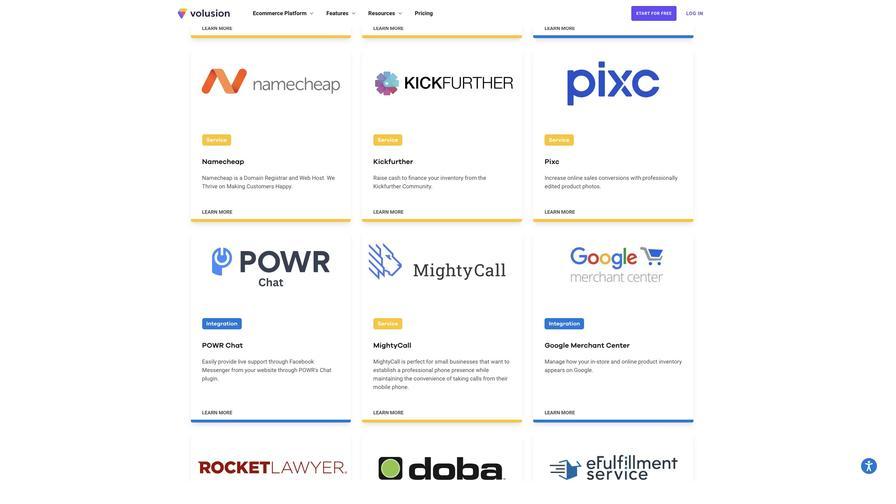 Task type: locate. For each thing, give the bounding box(es) containing it.
store
[[597, 358, 610, 365]]

integration up powr chat
[[206, 321, 237, 327]]

and for namecheap
[[289, 175, 298, 181]]

1 horizontal spatial inventory
[[659, 358, 682, 365]]

pricing link
[[415, 9, 433, 18]]

1 vertical spatial to
[[505, 358, 510, 365]]

learn more for mightycall
[[373, 410, 404, 416]]

namecheap is a domain registrar and web host. we thrive on making customers happy.
[[202, 175, 335, 190]]

1 vertical spatial the
[[404, 375, 412, 382]]

1 vertical spatial inventory
[[659, 358, 682, 365]]

resources
[[368, 10, 395, 17]]

0 horizontal spatial and
[[289, 175, 298, 181]]

your inside easily provide live support through facebook messenger from your website through powr's chat plugin.
[[245, 367, 256, 374]]

through down facebook
[[278, 367, 297, 374]]

1 vertical spatial is
[[401, 358, 406, 365]]

phone.
[[392, 384, 409, 391]]

2 horizontal spatial from
[[483, 375, 495, 382]]

namecheap
[[202, 158, 244, 165], [202, 175, 232, 181]]

customers
[[247, 183, 274, 190]]

mightycall
[[373, 342, 411, 349], [373, 358, 400, 365]]

namecheap up thrive
[[202, 175, 232, 181]]

more for pixc
[[561, 209, 575, 215]]

namecheap image
[[191, 49, 351, 117]]

learn for kickfurther
[[373, 209, 389, 215]]

resources button
[[368, 9, 404, 18]]

rocket lawyer image
[[191, 434, 351, 481]]

integration for powr
[[206, 321, 237, 327]]

0 vertical spatial through
[[269, 358, 288, 365]]

1 vertical spatial and
[[611, 358, 620, 365]]

0 vertical spatial on
[[219, 183, 225, 190]]

0 vertical spatial a
[[240, 175, 243, 181]]

raise
[[373, 175, 387, 181]]

2 integration from the left
[[549, 321, 580, 327]]

1 vertical spatial on
[[566, 367, 573, 374]]

through up website
[[269, 358, 288, 365]]

1 horizontal spatial integration
[[549, 321, 580, 327]]

1 integration from the left
[[206, 321, 237, 327]]

with
[[631, 175, 641, 181]]

log in link
[[682, 6, 708, 21]]

a up maintaining
[[398, 367, 401, 374]]

the
[[478, 175, 486, 181], [404, 375, 412, 382]]

1 horizontal spatial the
[[478, 175, 486, 181]]

0 vertical spatial namecheap
[[202, 158, 244, 165]]

0 vertical spatial is
[[234, 175, 238, 181]]

1 vertical spatial namecheap
[[202, 175, 232, 181]]

and inside namecheap is a domain registrar and web host. we thrive on making customers happy.
[[289, 175, 298, 181]]

to
[[402, 175, 407, 181], [505, 358, 510, 365]]

a
[[240, 175, 243, 181], [398, 367, 401, 374]]

0 horizontal spatial the
[[404, 375, 412, 382]]

on
[[219, 183, 225, 190], [566, 367, 573, 374]]

from inside raise cash to finance your inventory from the kickfurther community.
[[465, 175, 477, 181]]

for
[[651, 11, 660, 16]]

1 horizontal spatial online
[[622, 358, 637, 365]]

chat
[[226, 342, 243, 349], [320, 367, 332, 374]]

is inside namecheap is a domain registrar and web host. we thrive on making customers happy.
[[234, 175, 238, 181]]

professionally
[[643, 175, 678, 181]]

mightycall inside mightycall is perfect for small businesses that want to establish a professional phone presence while maintaining the convenience of taking calls from their mobile phone.
[[373, 358, 400, 365]]

0 horizontal spatial inventory
[[441, 175, 463, 181]]

0 vertical spatial the
[[478, 175, 486, 181]]

1 vertical spatial kickfurther
[[373, 183, 401, 190]]

1 vertical spatial chat
[[320, 367, 332, 374]]

2 vertical spatial from
[[483, 375, 495, 382]]

1 horizontal spatial on
[[566, 367, 573, 374]]

to right "cash"
[[402, 175, 407, 181]]

more for kickfurther
[[390, 209, 404, 215]]

learn more for google merchant center
[[545, 410, 575, 416]]

0 horizontal spatial your
[[245, 367, 256, 374]]

2 mightycall from the top
[[373, 358, 400, 365]]

log in
[[686, 11, 703, 16]]

online left sales
[[568, 175, 583, 181]]

kickfurther down raise
[[373, 183, 401, 190]]

is inside mightycall is perfect for small businesses that want to establish a professional phone presence while maintaining the convenience of taking calls from their mobile phone.
[[401, 358, 406, 365]]

0 vertical spatial to
[[402, 175, 407, 181]]

we
[[327, 175, 335, 181]]

0 horizontal spatial product
[[562, 183, 581, 190]]

and for google merchant center
[[611, 358, 620, 365]]

thrive
[[202, 183, 218, 190]]

merchant
[[571, 342, 604, 349]]

your right finance
[[428, 175, 439, 181]]

0 vertical spatial mightycall
[[373, 342, 411, 349]]

0 horizontal spatial a
[[240, 175, 243, 181]]

powr's
[[299, 367, 318, 374]]

integration up google at the bottom right of the page
[[549, 321, 580, 327]]

product
[[562, 183, 581, 190], [638, 358, 658, 365]]

your down support
[[245, 367, 256, 374]]

messenger
[[202, 367, 230, 374]]

start
[[636, 11, 650, 16]]

service for mightycall
[[378, 321, 398, 327]]

mightycall for mightycall is perfect for small businesses that want to establish a professional phone presence while maintaining the convenience of taking calls from their mobile phone.
[[373, 358, 400, 365]]

inventory
[[441, 175, 463, 181], [659, 358, 682, 365]]

namecheap up making
[[202, 158, 244, 165]]

1 kickfurther from the top
[[373, 158, 413, 165]]

raise cash to finance your inventory from the kickfurther community.
[[373, 175, 486, 190]]

host.
[[312, 175, 326, 181]]

and left web
[[289, 175, 298, 181]]

2 namecheap from the top
[[202, 175, 232, 181]]

is
[[234, 175, 238, 181], [401, 358, 406, 365]]

cash
[[389, 175, 401, 181]]

your
[[428, 175, 439, 181], [578, 358, 589, 365], [245, 367, 256, 374]]

through
[[269, 358, 288, 365], [278, 367, 297, 374]]

0 horizontal spatial chat
[[226, 342, 243, 349]]

and
[[289, 175, 298, 181], [611, 358, 620, 365]]

professional
[[402, 367, 433, 374]]

easily
[[202, 358, 217, 365]]

1 vertical spatial a
[[398, 367, 401, 374]]

1 vertical spatial mightycall
[[373, 358, 400, 365]]

on down how
[[566, 367, 573, 374]]

kickfurther inside raise cash to finance your inventory from the kickfurther community.
[[373, 183, 401, 190]]

0 vertical spatial online
[[568, 175, 583, 181]]

and right store
[[611, 358, 620, 365]]

1 horizontal spatial product
[[638, 358, 658, 365]]

is up making
[[234, 175, 238, 181]]

learn for mightycall
[[373, 410, 389, 416]]

1 horizontal spatial your
[[428, 175, 439, 181]]

0 horizontal spatial learn more link
[[191, 0, 351, 38]]

0 horizontal spatial online
[[568, 175, 583, 181]]

namecheap inside namecheap is a domain registrar and web host. we thrive on making customers happy.
[[202, 175, 232, 181]]

learn more
[[202, 25, 232, 31], [373, 25, 404, 31], [545, 25, 575, 31], [202, 209, 232, 215], [373, 209, 404, 215], [545, 209, 575, 215], [202, 410, 232, 416], [373, 410, 404, 416], [545, 410, 575, 416]]

1 vertical spatial your
[[578, 358, 589, 365]]

while
[[476, 367, 489, 374]]

1 horizontal spatial learn more link
[[362, 0, 522, 38]]

0 horizontal spatial from
[[231, 367, 243, 374]]

ecommerce platform button
[[253, 9, 315, 18]]

kickfurther up "cash"
[[373, 158, 413, 165]]

0 vertical spatial and
[[289, 175, 298, 181]]

web
[[300, 175, 311, 181]]

a up making
[[240, 175, 243, 181]]

plugin.
[[202, 375, 219, 382]]

0 vertical spatial from
[[465, 175, 477, 181]]

2 horizontal spatial your
[[578, 358, 589, 365]]

pixc
[[545, 158, 560, 165]]

0 horizontal spatial integration
[[206, 321, 237, 327]]

your up google.
[[578, 358, 589, 365]]

learn
[[202, 25, 218, 31], [373, 25, 389, 31], [545, 25, 560, 31], [202, 209, 218, 215], [373, 209, 389, 215], [545, 209, 560, 215], [202, 410, 218, 416], [373, 410, 389, 416], [545, 410, 560, 416]]

product inside increase online sales conversions with professionally edited product photos.
[[562, 183, 581, 190]]

start for free link
[[632, 6, 677, 21]]

learn more button
[[202, 25, 232, 32], [373, 25, 404, 32], [545, 25, 575, 32], [202, 208, 232, 216], [373, 208, 404, 216], [545, 208, 575, 216], [202, 409, 232, 416], [373, 409, 404, 416], [545, 409, 575, 416]]

businesses
[[450, 358, 478, 365]]

community.
[[403, 183, 433, 190]]

service for pixc
[[549, 137, 570, 143]]

online down center
[[622, 358, 637, 365]]

integration
[[206, 321, 237, 327], [549, 321, 580, 327]]

1 horizontal spatial to
[[505, 358, 510, 365]]

0 vertical spatial chat
[[226, 342, 243, 349]]

1 namecheap from the top
[[202, 158, 244, 165]]

powr chat
[[202, 342, 243, 349]]

1 horizontal spatial is
[[401, 358, 406, 365]]

on right thrive
[[219, 183, 225, 190]]

2 horizontal spatial learn more link
[[533, 0, 693, 38]]

to right want
[[505, 358, 510, 365]]

efulfillment service image
[[533, 434, 693, 481]]

on inside namecheap is a domain registrar and web host. we thrive on making customers happy.
[[219, 183, 225, 190]]

online
[[568, 175, 583, 181], [622, 358, 637, 365]]

product for google merchant center
[[638, 358, 658, 365]]

that
[[480, 358, 490, 365]]

0 horizontal spatial on
[[219, 183, 225, 190]]

2 vertical spatial your
[[245, 367, 256, 374]]

support
[[248, 358, 267, 365]]

is left 'perfect' at the bottom of page
[[401, 358, 406, 365]]

ecommerce
[[253, 10, 283, 17]]

learn more for kickfurther
[[373, 209, 404, 215]]

edited
[[545, 183, 560, 190]]

1 vertical spatial from
[[231, 367, 243, 374]]

google
[[545, 342, 569, 349]]

and inside manage how your in-store and online product inventory appears on google.
[[611, 358, 620, 365]]

1 horizontal spatial a
[[398, 367, 401, 374]]

on for namecheap
[[219, 183, 225, 190]]

1 vertical spatial online
[[622, 358, 637, 365]]

increase online sales conversions with professionally edited product photos.
[[545, 175, 678, 190]]

learn for pixc
[[545, 209, 560, 215]]

1 mightycall from the top
[[373, 342, 411, 349]]

0 vertical spatial product
[[562, 183, 581, 190]]

product inside manage how your in-store and online product inventory appears on google.
[[638, 358, 658, 365]]

service for namecheap
[[206, 137, 227, 143]]

on inside manage how your in-store and online product inventory appears on google.
[[566, 367, 573, 374]]

the inside mightycall is perfect for small businesses that want to establish a professional phone presence while maintaining the convenience of taking calls from their mobile phone.
[[404, 375, 412, 382]]

learn more button for google merchant center
[[545, 409, 575, 416]]

0 horizontal spatial to
[[402, 175, 407, 181]]

1 horizontal spatial chat
[[320, 367, 332, 374]]

1 horizontal spatial from
[[465, 175, 477, 181]]

service for kickfurther
[[378, 137, 398, 143]]

mobile
[[373, 384, 390, 391]]

learn more button for pixc
[[545, 208, 575, 216]]

namecheap for namecheap is a domain registrar and web host. we thrive on making customers happy.
[[202, 175, 232, 181]]

0 vertical spatial your
[[428, 175, 439, 181]]

inventory inside raise cash to finance your inventory from the kickfurther community.
[[441, 175, 463, 181]]

0 vertical spatial inventory
[[441, 175, 463, 181]]

log
[[686, 11, 696, 16]]

0 horizontal spatial is
[[234, 175, 238, 181]]

is for namecheap
[[234, 175, 238, 181]]

2 kickfurther from the top
[[373, 183, 401, 190]]

1 horizontal spatial and
[[611, 358, 620, 365]]

learn more link
[[191, 0, 351, 38], [362, 0, 522, 38], [533, 0, 693, 38]]

to inside mightycall is perfect for small businesses that want to establish a professional phone presence while maintaining the convenience of taking calls from their mobile phone.
[[505, 358, 510, 365]]

photos.
[[582, 183, 601, 190]]

from
[[465, 175, 477, 181], [231, 367, 243, 374], [483, 375, 495, 382]]

learn more for pixc
[[545, 209, 575, 215]]

0 vertical spatial kickfurther
[[373, 158, 413, 165]]

facebook
[[290, 358, 314, 365]]

to inside raise cash to finance your inventory from the kickfurther community.
[[402, 175, 407, 181]]

integration for google
[[549, 321, 580, 327]]

1 vertical spatial product
[[638, 358, 658, 365]]

chat right powr's
[[320, 367, 332, 374]]

learn for google merchant center
[[545, 410, 560, 416]]

the inside raise cash to finance your inventory from the kickfurther community.
[[478, 175, 486, 181]]

chat up provide
[[226, 342, 243, 349]]

features
[[326, 10, 349, 17]]



Task type: describe. For each thing, give the bounding box(es) containing it.
pixc image
[[533, 49, 693, 117]]

is for mightycall
[[401, 358, 406, 365]]

conversions
[[599, 175, 629, 181]]

kickfurther image
[[362, 49, 522, 117]]

online inside manage how your in-store and online product inventory appears on google.
[[622, 358, 637, 365]]

online inside increase online sales conversions with professionally edited product photos.
[[568, 175, 583, 181]]

more for google merchant center
[[561, 410, 575, 416]]

learn for namecheap
[[202, 209, 218, 215]]

a inside mightycall is perfect for small businesses that want to establish a professional phone presence while maintaining the convenience of taking calls from their mobile phone.
[[398, 367, 401, 374]]

1 vertical spatial through
[[278, 367, 297, 374]]

google.
[[574, 367, 593, 374]]

your inside raise cash to finance your inventory from the kickfurther community.
[[428, 175, 439, 181]]

mightycall image
[[362, 233, 522, 301]]

open accessibe: accessibility options, statement and help image
[[865, 461, 873, 472]]

learn more button for powr chat
[[202, 409, 232, 416]]

3 learn more link from the left
[[533, 0, 693, 38]]

establish
[[373, 367, 396, 374]]

how
[[566, 358, 577, 365]]

maintaining
[[373, 375, 403, 382]]

phone
[[435, 367, 450, 374]]

platform
[[284, 10, 307, 17]]

finance
[[408, 175, 427, 181]]

learn more button for kickfurther
[[373, 208, 404, 216]]

inventory inside manage how your in-store and online product inventory appears on google.
[[659, 358, 682, 365]]

live
[[238, 358, 246, 365]]

powr chat image
[[191, 233, 351, 301]]

sales
[[584, 175, 597, 181]]

on for google merchant center
[[566, 367, 573, 374]]

in
[[698, 11, 703, 16]]

google merchant center image
[[533, 233, 693, 301]]

center
[[606, 342, 630, 349]]

free
[[661, 11, 672, 16]]

manage
[[545, 358, 565, 365]]

increase
[[545, 175, 566, 181]]

making
[[227, 183, 245, 190]]

learn more for powr chat
[[202, 410, 232, 416]]

appears
[[545, 367, 565, 374]]

mightycall is perfect for small businesses that want to establish a professional phone presence while maintaining the convenience of taking calls from their mobile phone.
[[373, 358, 510, 391]]

registrar
[[265, 175, 287, 181]]

features button
[[326, 9, 357, 18]]

provide
[[218, 358, 237, 365]]

start for free
[[636, 11, 672, 16]]

from inside mightycall is perfect for small businesses that want to establish a professional phone presence while maintaining the convenience of taking calls from their mobile phone.
[[483, 375, 495, 382]]

presence
[[452, 367, 475, 374]]

convenience
[[414, 375, 445, 382]]

happy.
[[275, 183, 293, 190]]

a inside namecheap is a domain registrar and web host. we thrive on making customers happy.
[[240, 175, 243, 181]]

manage how your in-store and online product inventory appears on google.
[[545, 358, 682, 374]]

their
[[497, 375, 508, 382]]

taking
[[453, 375, 469, 382]]

more for powr chat
[[219, 410, 232, 416]]

in-
[[591, 358, 597, 365]]

product for pixc
[[562, 183, 581, 190]]

learn more for namecheap
[[202, 209, 232, 215]]

powr
[[202, 342, 224, 349]]

learn more button for namecheap
[[202, 208, 232, 216]]

learn more button for mightycall
[[373, 409, 404, 416]]

more for namecheap
[[219, 209, 232, 215]]

2 learn more link from the left
[[362, 0, 522, 38]]

your inside manage how your in-store and online product inventory appears on google.
[[578, 358, 589, 365]]

domain
[[244, 175, 263, 181]]

more for mightycall
[[390, 410, 404, 416]]

of
[[447, 375, 452, 382]]

small
[[435, 358, 448, 365]]

learn for powr chat
[[202, 410, 218, 416]]

1 learn more link from the left
[[191, 0, 351, 38]]

pricing
[[415, 10, 433, 17]]

mightycall for mightycall
[[373, 342, 411, 349]]

from inside easily provide live support through facebook messenger from your website through powr's chat plugin.
[[231, 367, 243, 374]]

doba image
[[362, 434, 522, 481]]

google merchant center
[[545, 342, 630, 349]]

calls
[[470, 375, 482, 382]]

chat inside easily provide live support through facebook messenger from your website through powr's chat plugin.
[[320, 367, 332, 374]]

website
[[257, 367, 277, 374]]

want
[[491, 358, 503, 365]]

for
[[426, 358, 433, 365]]

easily provide live support through facebook messenger from your website through powr's chat plugin.
[[202, 358, 332, 382]]

ecommerce platform
[[253, 10, 307, 17]]

perfect
[[407, 358, 425, 365]]

namecheap for namecheap
[[202, 158, 244, 165]]



Task type: vqa. For each thing, say whether or not it's contained in the screenshot.


